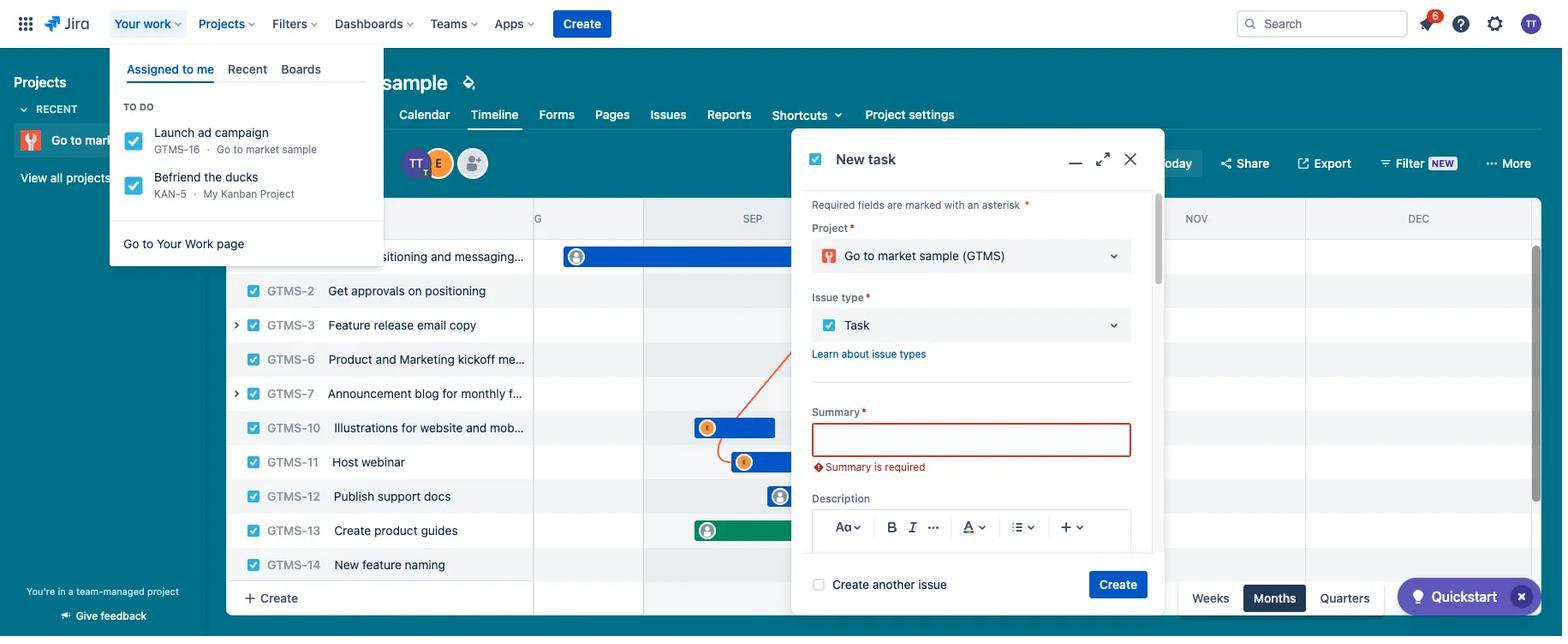 Task type: locate. For each thing, give the bounding box(es) containing it.
quarters button
[[1310, 585, 1380, 612]]

0 horizontal spatial issue
[[872, 348, 897, 361]]

go left work
[[123, 237, 139, 251]]

positioning up get approvals on positioning
[[367, 249, 428, 264]]

projects
[[66, 170, 111, 185]]

go to market sample down dashboards
[[260, 70, 448, 94]]

market down dashboards
[[314, 70, 377, 94]]

gtms- for 14
[[267, 558, 307, 572]]

task image left gtms-7
[[247, 387, 260, 401]]

projects inside "dropdown button"
[[198, 16, 245, 31]]

gtms-11 link
[[267, 455, 319, 469]]

gtms- for 3
[[267, 318, 307, 332]]

required
[[812, 199, 855, 212]]

to do
[[123, 101, 154, 112]]

0 horizontal spatial new
[[334, 558, 359, 572]]

recent right me
[[228, 62, 268, 76]]

recent right collapse recent projects icon
[[36, 103, 78, 116]]

2 vertical spatial feature
[[362, 558, 402, 572]]

launch
[[154, 125, 195, 140]]

mobile
[[490, 421, 527, 435]]

do
[[139, 101, 154, 112]]

task image for gtms-10
[[247, 421, 260, 435]]

5 task image from the top
[[247, 421, 260, 435]]

to down filters dropdown button
[[291, 70, 309, 94]]

assigned
[[127, 62, 179, 76]]

tab list containing timeline
[[216, 99, 1552, 130]]

reports
[[707, 107, 752, 122]]

and left mobile
[[466, 421, 487, 435]]

0 vertical spatial issue
[[872, 348, 897, 361]]

0 horizontal spatial feedback
[[101, 610, 147, 623]]

months
[[1254, 591, 1296, 606]]

*
[[1025, 199, 1030, 212], [850, 222, 855, 235], [866, 291, 871, 304], [862, 406, 867, 419]]

for left website
[[402, 421, 417, 435]]

2 task image from the top
[[247, 490, 260, 504]]

1 vertical spatial summary
[[826, 461, 871, 474]]

issues link
[[647, 99, 690, 130]]

minimize image
[[1066, 149, 1086, 170]]

1 horizontal spatial and
[[431, 249, 451, 264]]

project up items
[[260, 188, 294, 201]]

gtms- for 2
[[267, 284, 307, 298]]

tab list containing assigned to me
[[120, 55, 373, 83]]

issue
[[812, 291, 839, 304]]

to left work
[[142, 237, 153, 251]]

export
[[1314, 156, 1352, 170]]

banner
[[0, 0, 1562, 48]]

2 vertical spatial project
[[812, 222, 848, 235]]

weeks button
[[1182, 585, 1240, 612]]

1 vertical spatial 6
[[307, 352, 315, 367]]

1 horizontal spatial feature
[[509, 386, 548, 401]]

summary up error image
[[812, 406, 860, 419]]

1 vertical spatial issue
[[918, 577, 947, 592]]

marked
[[906, 199, 942, 212]]

gtms- down gtms-2 link
[[267, 318, 307, 332]]

reports link
[[704, 99, 755, 130]]

open image
[[1104, 246, 1125, 266]]

new left 'task'
[[836, 151, 865, 167]]

gtms- down "gtms-12"
[[267, 523, 307, 538]]

feature
[[562, 249, 601, 264], [509, 386, 548, 401], [362, 558, 402, 572]]

teams button
[[425, 10, 485, 38]]

my kanban project
[[203, 188, 294, 201]]

gtms- for 13
[[267, 523, 307, 538]]

guides
[[421, 523, 458, 538]]

* right type
[[866, 291, 871, 304]]

interviews
[[412, 592, 468, 606]]

task image for gtms-15
[[247, 593, 260, 606]]

meeting
[[498, 352, 543, 367]]

project settings link
[[862, 99, 958, 130]]

summary *
[[812, 406, 867, 419]]

1 vertical spatial your
[[157, 237, 182, 251]]

feature down product
[[362, 558, 402, 572]]

1 horizontal spatial your
[[157, 237, 182, 251]]

task image left "gtms-12"
[[247, 490, 260, 504]]

italic ⌘i image
[[903, 517, 923, 538]]

go up all
[[51, 133, 67, 147]]

gtms-
[[154, 143, 189, 156], [267, 249, 307, 264], [267, 284, 307, 298], [267, 318, 307, 332], [267, 352, 307, 367], [267, 386, 307, 401], [267, 421, 307, 435], [267, 455, 307, 469], [267, 489, 307, 504], [267, 523, 307, 538], [267, 558, 307, 572], [267, 592, 307, 606]]

approvals
[[351, 284, 405, 298]]

1 task image from the top
[[247, 353, 260, 367]]

task image for gtms-3
[[247, 319, 260, 332]]

1 vertical spatial projects
[[14, 75, 66, 90]]

gtms- down gtms-7
[[267, 421, 307, 435]]

1 vertical spatial tab list
[[216, 99, 1552, 130]]

1 task image from the top
[[247, 250, 260, 264]]

your profile and settings image
[[1521, 14, 1542, 34]]

13
[[307, 523, 321, 538]]

gtms-1
[[267, 249, 313, 264]]

eloisefrancis23 image
[[425, 150, 452, 177]]

0 horizontal spatial project
[[260, 188, 294, 201]]

2 horizontal spatial new
[[1432, 158, 1455, 169]]

sample up my kanban project
[[282, 143, 317, 156]]

task image for gtms-14
[[247, 558, 260, 572]]

1 vertical spatial feedback
[[101, 610, 147, 623]]

to inside "link"
[[142, 237, 153, 251]]

learn about issue types link
[[812, 348, 926, 361]]

sample down the do
[[128, 133, 169, 147]]

product
[[374, 523, 418, 538]]

apps
[[495, 16, 524, 31]]

summary for summary is required
[[826, 461, 871, 474]]

12
[[307, 489, 320, 504]]

summary left is
[[826, 461, 871, 474]]

0 vertical spatial project
[[866, 107, 906, 122]]

6 left help icon
[[1432, 9, 1439, 22]]

gtms- down gtms-14 link
[[267, 592, 307, 606]]

2 horizontal spatial feature
[[562, 249, 601, 264]]

gtms-11
[[267, 455, 319, 469]]

gtms- down gtms-1 link
[[267, 284, 307, 298]]

market down campaign
[[246, 143, 279, 156]]

project *
[[812, 222, 855, 235]]

task image left gtms-3 link on the left of the page
[[247, 319, 260, 332]]

more
[[1502, 156, 1531, 170]]

primary element
[[10, 0, 1237, 48]]

new task image
[[809, 152, 822, 166]]

task image for gtms-7
[[247, 387, 260, 401]]

3 task image from the top
[[247, 524, 260, 538]]

0 vertical spatial and
[[431, 249, 451, 264]]

task image left "gtms-11"
[[247, 456, 260, 469]]

0 vertical spatial projects
[[198, 16, 245, 31]]

sample up calendar
[[382, 70, 448, 94]]

1 horizontal spatial project
[[812, 222, 848, 235]]

feedback down managed
[[101, 610, 147, 623]]

tab list
[[120, 55, 373, 83], [216, 99, 1552, 130]]

2 task image from the top
[[247, 284, 260, 298]]

task image left gtms-6 link
[[247, 353, 260, 367]]

2 horizontal spatial and
[[466, 421, 487, 435]]

ducks
[[225, 170, 258, 184]]

2 horizontal spatial create button
[[1089, 571, 1148, 599]]

go down project *
[[845, 249, 860, 263]]

market
[[314, 70, 377, 94], [85, 133, 125, 147], [246, 143, 279, 156], [878, 249, 916, 263]]

and left messaging at the left top of the page
[[431, 249, 451, 264]]

give
[[76, 610, 98, 623]]

1 horizontal spatial projects
[[198, 16, 245, 31]]

work
[[143, 16, 171, 31]]

gtms- for 10
[[267, 421, 307, 435]]

gtms- down gtms-11 link
[[267, 489, 307, 504]]

4 task image from the top
[[247, 593, 260, 606]]

feature down meeting
[[509, 386, 548, 401]]

task image right page
[[247, 250, 260, 264]]

issue for another
[[918, 577, 947, 592]]

positioning
[[367, 249, 428, 264], [425, 284, 486, 298]]

0 vertical spatial your
[[115, 16, 140, 31]]

with
[[945, 199, 965, 212]]

gtms-13 link
[[267, 523, 321, 538]]

0 vertical spatial tab list
[[120, 55, 373, 83]]

0 vertical spatial summary
[[812, 406, 860, 419]]

None text field
[[814, 425, 1130, 456]]

gtms- down launch
[[154, 143, 189, 156]]

Search timeline text field
[[228, 152, 358, 176]]

feature
[[329, 318, 371, 332]]

projects up me
[[198, 16, 245, 31]]

0 vertical spatial feedback
[[490, 592, 541, 606]]

2 vertical spatial and
[[466, 421, 487, 435]]

create button inside 'primary' element
[[553, 10, 612, 38]]

appswitcher icon image
[[15, 14, 36, 34]]

kanban
[[221, 188, 257, 201]]

task image
[[247, 353, 260, 367], [247, 490, 260, 504], [247, 524, 260, 538], [247, 593, 260, 606]]

go to market sample up view all projects link
[[51, 133, 169, 147]]

new right filter at the top of page
[[1432, 158, 1455, 169]]

projects button
[[193, 10, 262, 38]]

host webinar
[[332, 455, 405, 469]]

summary
[[812, 406, 860, 419], [826, 461, 871, 474]]

banner containing your work
[[0, 0, 1562, 48]]

on
[[408, 284, 422, 298]]

1 horizontal spatial feedback
[[490, 592, 541, 606]]

1 horizontal spatial issue
[[918, 577, 947, 592]]

positioning up the copy
[[425, 284, 486, 298]]

gtms- down 'gtms-6'
[[267, 386, 307, 401]]

0 vertical spatial recent
[[228, 62, 268, 76]]

0 horizontal spatial and
[[376, 352, 396, 367]]

project up 'task'
[[866, 107, 906, 122]]

task image down show child issues image
[[247, 421, 260, 435]]

gtms- up gtms-15 link on the bottom left of page
[[267, 558, 307, 572]]

gtms- for 15
[[267, 592, 307, 606]]

14
[[307, 558, 321, 572]]

task image left the 'gtms-14'
[[247, 558, 260, 572]]

set background color image
[[458, 72, 479, 93]]

issue left types
[[872, 348, 897, 361]]

to left me
[[182, 62, 194, 76]]

jira image
[[45, 14, 89, 34], [45, 14, 89, 34]]

task image for gtms-11
[[247, 456, 260, 469]]

settings
[[909, 107, 955, 122]]

tab list up 'task'
[[216, 99, 1552, 130]]

0 horizontal spatial feature
[[362, 558, 402, 572]]

illustrations
[[334, 421, 398, 435]]

gtms- up "gtms-12"
[[267, 455, 307, 469]]

1 vertical spatial project
[[260, 188, 294, 201]]

4 task image from the top
[[247, 387, 260, 401]]

new for new feature naming
[[334, 558, 359, 572]]

is
[[874, 461, 882, 474]]

dismiss quickstart image
[[1508, 583, 1536, 611]]

3 task image from the top
[[247, 319, 260, 332]]

task image left the gtms-15
[[247, 593, 260, 606]]

open image
[[1104, 315, 1125, 336]]

projects up collapse recent projects icon
[[14, 75, 66, 90]]

check image
[[1408, 587, 1428, 607]]

new inside filter new
[[1432, 158, 1455, 169]]

project down required
[[812, 222, 848, 235]]

project inside "link"
[[866, 107, 906, 122]]

1 vertical spatial feature
[[509, 386, 548, 401]]

your work button
[[109, 10, 188, 38]]

7
[[307, 386, 314, 401]]

market down are
[[878, 249, 916, 263]]

task image left 'gtms-13' link
[[247, 524, 260, 538]]

learn
[[812, 348, 839, 361]]

0 horizontal spatial your
[[115, 16, 140, 31]]

0 vertical spatial 6
[[1432, 9, 1439, 22]]

1 horizontal spatial new
[[836, 151, 865, 167]]

7 task image from the top
[[247, 558, 260, 572]]

feature right new
[[562, 249, 601, 264]]

your inside popup button
[[115, 16, 140, 31]]

to inside tab list
[[182, 62, 194, 76]]

your work
[[115, 16, 171, 31]]

give feedback button
[[49, 602, 157, 630]]

gtms- for 1
[[267, 249, 307, 264]]

task image left gtms-2
[[247, 284, 260, 298]]

gtms- up gtms-2 link
[[267, 249, 307, 264]]

6 task image from the top
[[247, 456, 260, 469]]

task image for gtms-12
[[247, 490, 260, 504]]

new feature naming
[[334, 558, 445, 572]]

2 horizontal spatial project
[[866, 107, 906, 122]]

publish support docs
[[334, 489, 451, 504]]

6 down the 3
[[307, 352, 315, 367]]

view all projects
[[21, 170, 111, 185]]

feedback right interviews at the bottom left of the page
[[490, 592, 541, 606]]

1 horizontal spatial create button
[[553, 10, 612, 38]]

error image
[[812, 461, 826, 475]]

tab list down 'projects' "dropdown button"
[[120, 55, 373, 83]]

1 horizontal spatial 6
[[1432, 9, 1439, 22]]

updates
[[551, 386, 596, 401]]

forms link
[[536, 99, 578, 130]]

gtms-16
[[154, 143, 200, 156]]

new right the 14
[[334, 558, 359, 572]]

pages
[[595, 107, 630, 122]]

0 vertical spatial positioning
[[367, 249, 428, 264]]

* up summary is required
[[862, 406, 867, 419]]

issue right another
[[918, 577, 947, 592]]

team-
[[76, 586, 103, 597]]

gtms- up gtms-7
[[267, 352, 307, 367]]

task image
[[247, 250, 260, 264], [247, 284, 260, 298], [247, 319, 260, 332], [247, 387, 260, 401], [247, 421, 260, 435], [247, 456, 260, 469], [247, 558, 260, 572]]

email
[[417, 318, 446, 332]]

terry turtle image
[[403, 150, 430, 177]]

0 horizontal spatial create button
[[233, 583, 527, 614]]

and down release
[[376, 352, 396, 367]]

gtms- for 16
[[154, 143, 189, 156]]

launch ad campaign
[[154, 125, 269, 140]]

nov
[[1186, 212, 1208, 225]]

1 vertical spatial recent
[[36, 103, 78, 116]]



Task type: describe. For each thing, give the bounding box(es) containing it.
create another issue
[[833, 577, 947, 592]]

feedback inside button
[[101, 610, 147, 623]]

issue type *
[[812, 291, 871, 304]]

gtms- for 12
[[267, 489, 307, 504]]

product
[[329, 352, 372, 367]]

host
[[332, 455, 358, 469]]

filter new
[[1396, 156, 1455, 170]]

gtms-10
[[267, 421, 321, 435]]

show child issues image
[[226, 384, 247, 404]]

learn about issue types
[[812, 348, 926, 361]]

go to market sample down campaign
[[217, 143, 317, 156]]

campaign
[[215, 125, 269, 140]]

today
[[1158, 156, 1192, 170]]

assigned to me
[[127, 62, 214, 76]]

3
[[307, 318, 315, 332]]

search image
[[1244, 17, 1257, 31]]

description
[[812, 493, 870, 505]]

0 horizontal spatial recent
[[36, 103, 78, 116]]

asterisk
[[982, 199, 1020, 212]]

market up view all projects link
[[85, 133, 125, 147]]

view all projects link
[[14, 163, 192, 194]]

1 vertical spatial positioning
[[425, 284, 486, 298]]

dec
[[1409, 212, 1429, 225]]

today button
[[1148, 150, 1203, 177]]

for left new
[[518, 249, 533, 264]]

another
[[873, 577, 915, 592]]

create inside 'primary' element
[[563, 16, 601, 31]]

show child issues image
[[226, 315, 247, 336]]

0 horizontal spatial projects
[[14, 75, 66, 90]]

get
[[328, 284, 348, 298]]

go full screen image
[[1093, 149, 1114, 170]]

items
[[248, 211, 278, 226]]

go inside "link"
[[123, 237, 139, 251]]

task
[[868, 151, 896, 167]]

calendar
[[399, 107, 450, 122]]

issue for about
[[872, 348, 897, 361]]

app
[[530, 421, 551, 435]]

go down launch ad campaign
[[217, 143, 230, 156]]

monthly
[[461, 386, 506, 401]]

Search field
[[1237, 10, 1408, 38]]

help image
[[1451, 14, 1471, 34]]

new
[[536, 249, 559, 264]]

0 horizontal spatial 6
[[307, 352, 315, 367]]

feature release email copy
[[329, 318, 476, 332]]

a
[[68, 586, 74, 597]]

gtms-3
[[267, 318, 315, 332]]

task image for gtms-1
[[247, 250, 260, 264]]

new task
[[836, 151, 896, 167]]

summary for summary *
[[812, 406, 860, 419]]

give feedback
[[76, 610, 147, 623]]

sep
[[743, 212, 762, 225]]

gtms-10 link
[[267, 421, 321, 435]]

project for project *
[[812, 222, 848, 235]]

marketing
[[400, 352, 455, 367]]

go up campaign
[[260, 70, 287, 94]]

gtms-7
[[267, 386, 314, 401]]

naming
[[405, 558, 445, 572]]

1 vertical spatial and
[[376, 352, 396, 367]]

* right asterisk
[[1025, 199, 1030, 212]]

boards
[[281, 62, 321, 76]]

* down required
[[850, 222, 855, 235]]

ad
[[198, 125, 212, 140]]

gtms- for 11
[[267, 455, 307, 469]]

new for new task
[[836, 151, 865, 167]]

task image for gtms-2
[[247, 284, 260, 298]]

(gtms)
[[962, 249, 1005, 263]]

conduct user interviews for feedback
[[334, 592, 541, 606]]

go to your work page
[[123, 237, 244, 251]]

website
[[420, 421, 463, 435]]

oct
[[964, 212, 986, 225]]

create product guides
[[334, 523, 458, 538]]

me
[[197, 62, 214, 76]]

illustrations for website and mobile app
[[334, 421, 551, 435]]

discard & close image
[[1120, 149, 1141, 170]]

gtms-14
[[267, 558, 321, 572]]

gtms-15
[[267, 592, 320, 606]]

gtms-12 link
[[267, 489, 320, 504]]

task image for gtms-6
[[247, 353, 260, 367]]

filters button
[[267, 10, 325, 38]]

to up type
[[864, 249, 875, 263]]

conduct
[[334, 592, 381, 606]]

kickoff
[[458, 352, 495, 367]]

0 vertical spatial feature
[[562, 249, 601, 264]]

your inside "link"
[[157, 237, 182, 251]]

you're
[[27, 586, 55, 597]]

project
[[147, 586, 179, 597]]

15
[[307, 592, 320, 606]]

collapse recent projects image
[[14, 99, 34, 120]]

to left the do
[[123, 101, 137, 112]]

pages link
[[592, 99, 633, 130]]

forms
[[539, 107, 575, 122]]

docs
[[424, 489, 451, 504]]

support
[[378, 489, 421, 504]]

export button
[[1287, 150, 1362, 177]]

jul
[[296, 212, 315, 225]]

project settings
[[866, 107, 955, 122]]

required
[[885, 461, 925, 474]]

get approvals on positioning
[[328, 284, 486, 298]]

gtms- for 6
[[267, 352, 307, 367]]

notifications image
[[1417, 14, 1437, 34]]

to down campaign
[[233, 143, 243, 156]]

settings image
[[1485, 14, 1506, 34]]

sample left (gtms)
[[919, 249, 959, 263]]

user
[[385, 592, 409, 606]]

more button
[[1475, 150, 1542, 177]]

page
[[217, 237, 244, 251]]

summary is required
[[826, 461, 925, 474]]

befriend
[[154, 170, 201, 184]]

add people image
[[463, 153, 483, 174]]

10
[[307, 421, 321, 435]]

gtms-1 link
[[267, 249, 313, 264]]

for right the blog
[[442, 386, 458, 401]]

11
[[307, 455, 319, 469]]

for right interviews at the bottom left of the page
[[471, 592, 487, 606]]

messaging
[[455, 249, 514, 264]]

to up view all projects
[[70, 133, 82, 147]]

types
[[900, 348, 926, 361]]

1 horizontal spatial recent
[[228, 62, 268, 76]]

bold ⌘b image
[[882, 517, 903, 538]]

task image for gtms-13
[[247, 524, 260, 538]]

project for project settings
[[866, 107, 906, 122]]

gtms-13
[[267, 523, 321, 538]]

copy
[[450, 318, 476, 332]]

view
[[21, 170, 47, 185]]

fields
[[858, 199, 885, 212]]

calendar link
[[396, 99, 454, 130]]

gtms- for 7
[[267, 386, 307, 401]]

quarters
[[1320, 591, 1370, 606]]

gtms-2 link
[[267, 284, 315, 298]]

announcement
[[328, 386, 412, 401]]



Task type: vqa. For each thing, say whether or not it's contained in the screenshot.
the rightmost Projects
yes



